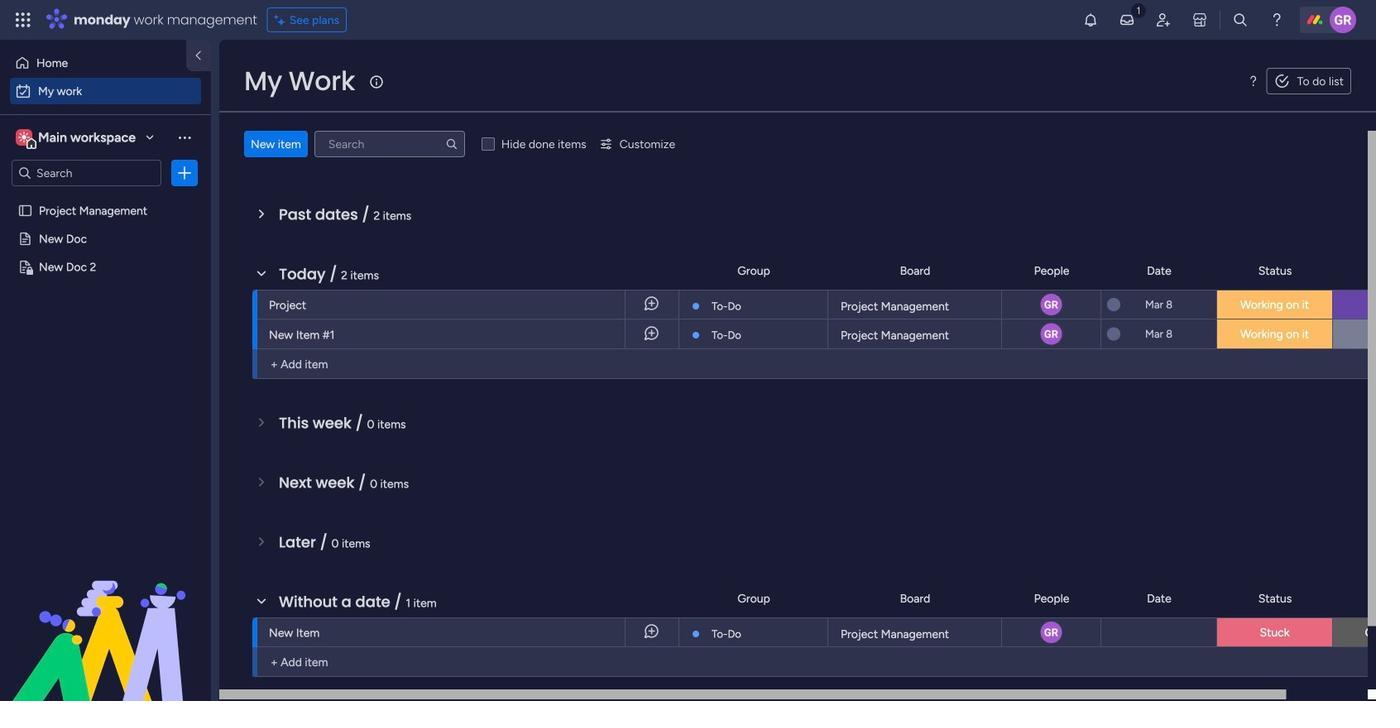 Task type: vqa. For each thing, say whether or not it's contained in the screenshot.
left Add to favorites image
no



Task type: describe. For each thing, give the bounding box(es) containing it.
2 workspace image from the left
[[18, 128, 30, 147]]

monday marketplace image
[[1192, 12, 1209, 28]]

1 vertical spatial option
[[10, 78, 201, 104]]

2 vertical spatial greg robinson image
[[1040, 620, 1064, 645]]

1 public board image from the top
[[17, 203, 33, 219]]

0 vertical spatial greg robinson image
[[1331, 7, 1357, 33]]

2 vertical spatial option
[[0, 196, 211, 199]]

help image
[[1269, 12, 1286, 28]]

1 vertical spatial greg robinson image
[[1040, 292, 1064, 317]]

select product image
[[15, 12, 31, 28]]

Filter dashboard by text search field
[[314, 131, 465, 157]]

private board image
[[17, 259, 33, 275]]

options image
[[176, 165, 193, 181]]

menu image
[[1248, 75, 1261, 88]]



Task type: locate. For each thing, give the bounding box(es) containing it.
invite members image
[[1156, 12, 1172, 28]]

None search field
[[314, 131, 465, 157]]

see plans image
[[275, 11, 290, 29]]

list box
[[0, 193, 211, 505]]

public board image
[[17, 203, 33, 219], [17, 231, 33, 247]]

0 vertical spatial option
[[10, 50, 176, 76]]

notifications image
[[1083, 12, 1100, 28]]

search image
[[445, 137, 459, 151]]

2 public board image from the top
[[17, 231, 33, 247]]

1 vertical spatial public board image
[[17, 231, 33, 247]]

1 workspace image from the left
[[16, 128, 32, 147]]

option
[[10, 50, 176, 76], [10, 78, 201, 104], [0, 196, 211, 199]]

update feed image
[[1119, 12, 1136, 28]]

workspace selection element
[[16, 128, 138, 149]]

lottie animation image
[[0, 534, 211, 701]]

workspace image
[[16, 128, 32, 147], [18, 128, 30, 147]]

Search in workspace field
[[35, 164, 138, 183]]

greg robinson image
[[1040, 322, 1064, 347]]

greg robinson image
[[1331, 7, 1357, 33], [1040, 292, 1064, 317], [1040, 620, 1064, 645]]

0 vertical spatial public board image
[[17, 203, 33, 219]]

lottie animation element
[[0, 534, 211, 701]]

search everything image
[[1233, 12, 1249, 28]]

workspace options image
[[176, 129, 193, 146]]

1 image
[[1132, 1, 1147, 19]]



